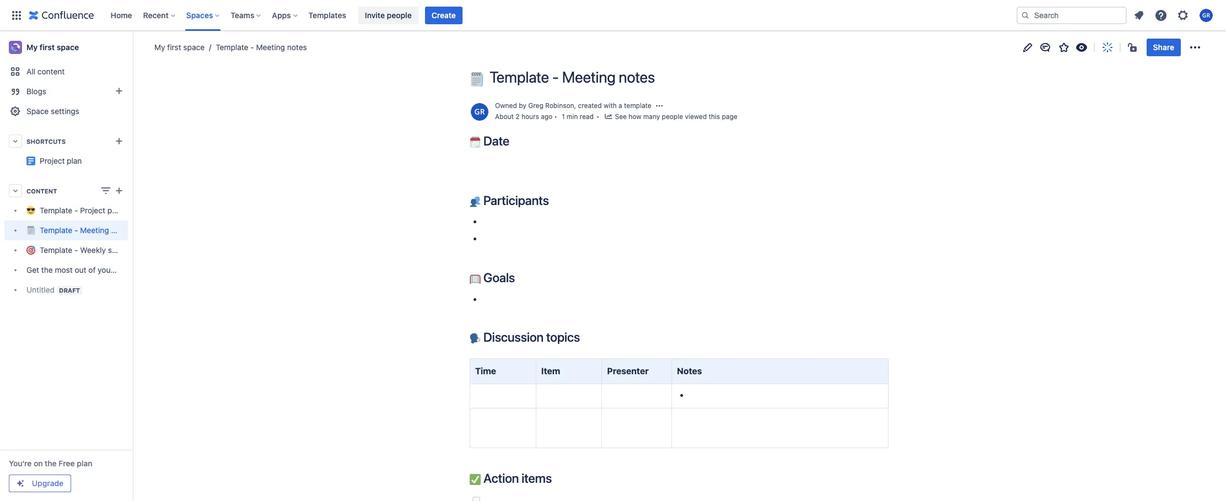 Task type: vqa. For each thing, say whether or not it's contained in the screenshot.
third The - from the bottom
no



Task type: describe. For each thing, give the bounding box(es) containing it.
apps button
[[269, 6, 302, 24]]

template up most
[[40, 246, 72, 255]]

0 vertical spatial the
[[41, 266, 53, 275]]

see how many people viewed this page
[[615, 112, 738, 121]]

copy image for goals
[[514, 271, 527, 284]]

project plan for project plan link underneath shortcuts dropdown button
[[40, 156, 82, 165]]

home link
[[107, 6, 135, 24]]

tree inside space element
[[4, 201, 157, 300]]

all content
[[26, 67, 65, 76]]

0 vertical spatial notes
[[287, 42, 307, 52]]

get the most out of your team space
[[26, 266, 157, 275]]

greg robinson link
[[529, 101, 575, 110]]

template down teams
[[216, 42, 249, 52]]

appswitcher icon image
[[10, 9, 23, 22]]

template - weekly status report
[[40, 246, 154, 255]]

1
[[562, 112, 565, 121]]

:goal: image
[[470, 274, 481, 285]]

space settings link
[[4, 101, 128, 121]]

Search field
[[1017, 6, 1127, 24]]

weekly
[[80, 246, 106, 255]]

owned
[[495, 101, 517, 110]]

owned by greg robinson , created with a template
[[495, 101, 652, 110]]

this
[[709, 112, 720, 121]]

space element
[[0, 31, 170, 501]]

invite
[[365, 10, 385, 20]]

project for project plan link above 'change view' icon
[[128, 152, 153, 161]]

first inside space element
[[40, 42, 55, 52]]

2 horizontal spatial template - meeting notes
[[490, 68, 655, 86]]

viewed
[[685, 112, 707, 121]]

template - weekly status report link
[[4, 241, 154, 260]]

project plan link up 'change view' icon
[[4, 151, 170, 171]]

1 horizontal spatial template - meeting notes
[[216, 42, 307, 52]]

0 horizontal spatial template - meeting notes link
[[4, 221, 131, 241]]

quick summary image
[[1101, 41, 1115, 54]]

you're
[[9, 459, 32, 468]]

people inside button
[[387, 10, 412, 20]]

:calendar_spiral: image
[[470, 137, 481, 148]]

see how many people viewed this page button
[[604, 112, 738, 122]]

template - project plan link
[[4, 201, 128, 221]]

create
[[432, 10, 456, 20]]

my inside space element
[[26, 42, 38, 52]]

space
[[26, 106, 49, 116]]

all
[[26, 67, 35, 76]]

template down template - project plan link
[[40, 226, 72, 235]]

upgrade button
[[9, 475, 71, 492]]

participants
[[481, 193, 549, 208]]

share button
[[1147, 39, 1182, 56]]

with
[[604, 101, 617, 110]]

many
[[644, 112, 660, 121]]

template
[[624, 101, 652, 110]]

items
[[522, 471, 552, 486]]

shortcuts
[[26, 138, 66, 145]]

spaces button
[[183, 6, 224, 24]]

collapse sidebar image
[[120, 36, 145, 58]]

share
[[1154, 42, 1175, 52]]

free
[[59, 459, 75, 468]]

action
[[484, 471, 519, 486]]

my first space link inside space element
[[4, 36, 128, 58]]

discussion
[[484, 330, 544, 345]]

template inside template - project plan link
[[40, 206, 72, 215]]

teams
[[231, 10, 255, 20]]

1 min read
[[562, 112, 594, 121]]

time
[[475, 366, 496, 376]]

page
[[722, 112, 738, 121]]

ago
[[541, 112, 553, 121]]

meeting inside tree
[[80, 226, 109, 235]]

copy image for action items
[[551, 472, 564, 485]]

copy image for participants
[[548, 194, 561, 207]]

created
[[578, 101, 602, 110]]

2
[[516, 112, 520, 121]]

1 horizontal spatial my first space link
[[154, 42, 205, 53]]

hours
[[522, 112, 539, 121]]

invite people button
[[358, 6, 419, 24]]

:busts_in_silhouette: image
[[470, 196, 481, 207]]

2 horizontal spatial space
[[183, 42, 205, 52]]

my first space inside space element
[[26, 42, 79, 52]]

:goal: image
[[470, 274, 481, 285]]

get
[[26, 266, 39, 275]]

home
[[111, 10, 132, 20]]

untitled draft
[[26, 285, 80, 295]]

content button
[[4, 181, 128, 201]]

recent button
[[140, 6, 180, 24]]

you're on the free plan
[[9, 459, 92, 468]]

1 vertical spatial meeting
[[562, 68, 616, 86]]

2 my first space from the left
[[154, 42, 205, 52]]

change view image
[[99, 184, 113, 197]]

by
[[519, 101, 527, 110]]

premium image
[[16, 479, 25, 488]]

team
[[116, 266, 133, 275]]

status
[[108, 246, 130, 255]]

spaces
[[186, 10, 213, 20]]

create a blog image
[[113, 84, 126, 98]]

templates
[[309, 10, 346, 20]]

untitled
[[26, 285, 55, 295]]

- for "template - meeting notes" link to the left
[[74, 226, 78, 235]]

how
[[629, 112, 642, 121]]

- for template - project plan link
[[74, 206, 78, 215]]

plan inside project plan link
[[155, 152, 170, 161]]

notes
[[677, 366, 702, 376]]

template - meeting notes inside tree
[[40, 226, 131, 235]]

topics
[[547, 330, 580, 345]]

space settings
[[26, 106, 79, 116]]

manage page ownership image
[[655, 102, 664, 110]]

template up by
[[490, 68, 549, 86]]



Task type: locate. For each thing, give the bounding box(es) containing it.
2 vertical spatial template - meeting notes
[[40, 226, 131, 235]]

my up the 'all' on the top left of page
[[26, 42, 38, 52]]

edit this page image
[[1021, 41, 1035, 54]]

content
[[26, 187, 57, 194]]

the
[[41, 266, 53, 275], [45, 459, 57, 468]]

0 horizontal spatial my first space link
[[4, 36, 128, 58]]

global element
[[7, 0, 1015, 31]]

1 vertical spatial the
[[45, 459, 57, 468]]

read
[[580, 112, 594, 121]]

my
[[26, 42, 38, 52], [154, 42, 165, 52]]

templates link
[[305, 6, 350, 24]]

0 horizontal spatial my first space
[[26, 42, 79, 52]]

template - meeting notes down teams dropdown button
[[216, 42, 307, 52]]

first
[[40, 42, 55, 52], [167, 42, 181, 52]]

about
[[495, 112, 514, 121]]

:busts_in_silhouette: image
[[470, 196, 481, 207]]

tree
[[4, 201, 157, 300]]

1 horizontal spatial project plan
[[128, 152, 170, 161]]

most
[[55, 266, 73, 275]]

meeting up created
[[562, 68, 616, 86]]

on
[[34, 459, 43, 468]]

meeting
[[256, 42, 285, 52], [562, 68, 616, 86], [80, 226, 109, 235]]

1 horizontal spatial first
[[167, 42, 181, 52]]

draft
[[59, 287, 80, 294]]

recent
[[143, 10, 169, 20]]

plan inside template - project plan link
[[107, 206, 123, 215]]

template - meeting notes down template - project plan
[[40, 226, 131, 235]]

people
[[387, 10, 412, 20], [662, 112, 683, 121]]

2 horizontal spatial meeting
[[562, 68, 616, 86]]

template - meeting notes link down template - project plan
[[4, 221, 131, 241]]

1 horizontal spatial my first space
[[154, 42, 205, 52]]

robinson
[[546, 101, 575, 110]]

presenter
[[607, 366, 649, 376]]

greg robinson image
[[471, 103, 489, 121]]

0 horizontal spatial template - meeting notes
[[40, 226, 131, 235]]

2 vertical spatial meeting
[[80, 226, 109, 235]]

with a template button
[[604, 101, 652, 111]]

star image
[[1058, 41, 1071, 54]]

date
[[481, 133, 510, 148]]

0 horizontal spatial my
[[26, 42, 38, 52]]

confluence image
[[29, 9, 94, 22], [29, 9, 94, 22]]

0 horizontal spatial space
[[57, 42, 79, 52]]

tree containing template - project plan
[[4, 201, 157, 300]]

project
[[128, 152, 153, 161], [40, 156, 65, 165], [80, 206, 105, 215]]

a
[[619, 101, 623, 110]]

my first space up the content on the top
[[26, 42, 79, 52]]

the right get
[[41, 266, 53, 275]]

upgrade
[[32, 479, 64, 488]]

space inside get the most out of your team space link
[[135, 266, 157, 275]]

:speaking_head: image
[[470, 333, 481, 344], [470, 333, 481, 344]]

goals
[[481, 270, 515, 285]]

:white_check_mark: image
[[470, 475, 481, 486], [470, 475, 481, 486]]

banner
[[0, 0, 1227, 31]]

notes up template
[[619, 68, 655, 86]]

0 horizontal spatial people
[[387, 10, 412, 20]]

report
[[132, 246, 154, 255]]

add shortcut image
[[113, 135, 126, 148]]

people inside button
[[662, 112, 683, 121]]

template - project plan
[[40, 206, 123, 215]]

1 horizontal spatial notes
[[287, 42, 307, 52]]

:notepad_spiral: image
[[470, 72, 484, 86], [470, 72, 484, 86]]

my first space link up all content link at top
[[4, 36, 128, 58]]

template - meeting notes link down teams dropdown button
[[205, 42, 307, 53]]

content
[[37, 67, 65, 76]]

the right on
[[45, 459, 57, 468]]

settings icon image
[[1177, 9, 1190, 22]]

project inside template - project plan link
[[80, 206, 105, 215]]

my first space
[[26, 42, 79, 52], [154, 42, 205, 52]]

settings
[[51, 106, 79, 116]]

notes down the apps "popup button"
[[287, 42, 307, 52]]

2 vertical spatial notes
[[111, 226, 131, 235]]

notes inside tree
[[111, 226, 131, 235]]

template - project plan image
[[26, 157, 35, 165]]

discussion topics
[[481, 330, 580, 345]]

help icon image
[[1155, 9, 1168, 22]]

1 horizontal spatial space
[[135, 266, 157, 275]]

1 first from the left
[[40, 42, 55, 52]]

template - meeting notes
[[216, 42, 307, 52], [490, 68, 655, 86], [40, 226, 131, 235]]

greg
[[529, 101, 544, 110]]

1 horizontal spatial people
[[662, 112, 683, 121]]

:calendar_spiral: image
[[470, 137, 481, 148]]

0 horizontal spatial first
[[40, 42, 55, 52]]

1 horizontal spatial project
[[80, 206, 105, 215]]

- up the template - weekly status report link
[[74, 226, 78, 235]]

people down manage page ownership image on the right of the page
[[662, 112, 683, 121]]

your profile and preferences image
[[1200, 9, 1214, 22]]

notes up status
[[111, 226, 131, 235]]

notification icon image
[[1133, 9, 1146, 22]]

template down content dropdown button
[[40, 206, 72, 215]]

0 horizontal spatial meeting
[[80, 226, 109, 235]]

about 2 hours ago
[[495, 112, 553, 121]]

action items
[[481, 471, 552, 486]]

project inside project plan link
[[128, 152, 153, 161]]

- left weekly
[[74, 246, 78, 255]]

stop watching image
[[1075, 41, 1089, 54]]

get the most out of your team space link
[[4, 260, 157, 280]]

template - meeting notes up owned by greg robinson , created with a template
[[490, 68, 655, 86]]

min
[[567, 112, 578, 121]]

1 horizontal spatial my
[[154, 42, 165, 52]]

2 first from the left
[[167, 42, 181, 52]]

meeting down apps
[[256, 42, 285, 52]]

more actions image
[[1189, 41, 1203, 54]]

project plan link down shortcuts dropdown button
[[40, 156, 82, 165]]

project plan link
[[4, 151, 170, 171], [40, 156, 82, 165]]

copy image for date
[[509, 134, 522, 147]]

all content link
[[4, 62, 128, 82]]

2 my from the left
[[154, 42, 165, 52]]

notes
[[287, 42, 307, 52], [619, 68, 655, 86], [111, 226, 131, 235]]

apps
[[272, 10, 291, 20]]

project plan
[[128, 152, 170, 161], [40, 156, 82, 165]]

2 horizontal spatial notes
[[619, 68, 655, 86]]

plan
[[155, 152, 170, 161], [67, 156, 82, 165], [107, 206, 123, 215], [77, 459, 92, 468]]

space down spaces
[[183, 42, 205, 52]]

1 vertical spatial people
[[662, 112, 683, 121]]

0 horizontal spatial project
[[40, 156, 65, 165]]

teams button
[[227, 6, 266, 24]]

- down content dropdown button
[[74, 206, 78, 215]]

- up robinson
[[552, 68, 559, 86]]

- inside template - project plan link
[[74, 206, 78, 215]]

project for project plan link underneath shortcuts dropdown button
[[40, 156, 65, 165]]

1 vertical spatial template - meeting notes
[[490, 68, 655, 86]]

0 horizontal spatial notes
[[111, 226, 131, 235]]

- for the template - weekly status report link
[[74, 246, 78, 255]]

0 horizontal spatial project plan
[[40, 156, 82, 165]]

meeting up weekly
[[80, 226, 109, 235]]

of
[[88, 266, 96, 275]]

1 horizontal spatial meeting
[[256, 42, 285, 52]]

1 my first space from the left
[[26, 42, 79, 52]]

my first space down 'recent' popup button
[[154, 42, 205, 52]]

shortcuts button
[[4, 131, 128, 151]]

1 horizontal spatial template - meeting notes link
[[205, 42, 307, 53]]

template
[[216, 42, 249, 52], [490, 68, 549, 86], [40, 206, 72, 215], [40, 226, 72, 235], [40, 246, 72, 255]]

people right invite
[[387, 10, 412, 20]]

first down 'recent' popup button
[[167, 42, 181, 52]]

my right collapse sidebar image
[[154, 42, 165, 52]]

0 vertical spatial meeting
[[256, 42, 285, 52]]

space up all content link at top
[[57, 42, 79, 52]]

1 vertical spatial notes
[[619, 68, 655, 86]]

- down teams dropdown button
[[251, 42, 254, 52]]

2 horizontal spatial project
[[128, 152, 153, 161]]

space
[[57, 42, 79, 52], [183, 42, 205, 52], [135, 266, 157, 275]]

copy image
[[509, 134, 522, 147], [548, 194, 561, 207], [514, 271, 527, 284], [551, 472, 564, 485]]

item
[[541, 366, 561, 376]]

see
[[615, 112, 627, 121]]

0 vertical spatial template - meeting notes link
[[205, 42, 307, 53]]

space down report
[[135, 266, 157, 275]]

search image
[[1022, 11, 1030, 20]]

copy image
[[579, 330, 592, 344]]

your
[[98, 266, 113, 275]]

blogs
[[26, 87, 46, 96]]

create a page image
[[113, 184, 126, 197]]

,
[[575, 101, 576, 110]]

first up all content
[[40, 42, 55, 52]]

out
[[75, 266, 86, 275]]

0 vertical spatial people
[[387, 10, 412, 20]]

0 vertical spatial template - meeting notes
[[216, 42, 307, 52]]

my first space link down 'recent' popup button
[[154, 42, 205, 53]]

create link
[[425, 6, 463, 24]]

project plan for project plan link above 'change view' icon
[[128, 152, 170, 161]]

banner containing home
[[0, 0, 1227, 31]]

1 my from the left
[[26, 42, 38, 52]]

1 vertical spatial template - meeting notes link
[[4, 221, 131, 241]]

blogs link
[[4, 82, 128, 101]]

invite people
[[365, 10, 412, 20]]

template - meeting notes link
[[205, 42, 307, 53], [4, 221, 131, 241]]

no restrictions image
[[1127, 41, 1141, 54]]

- inside the template - weekly status report link
[[74, 246, 78, 255]]



